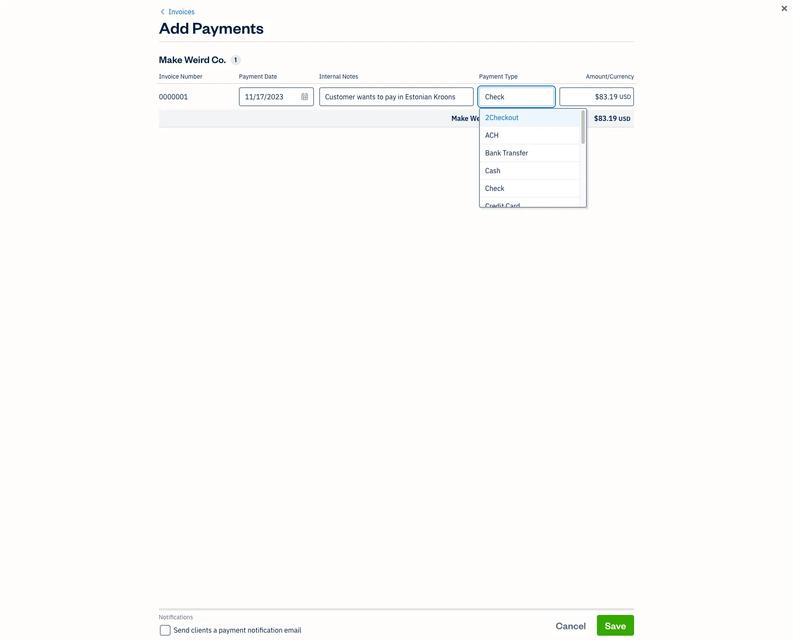 Task type: vqa. For each thing, say whether or not it's contained in the screenshot.
Expenses link
no



Task type: locate. For each thing, give the bounding box(es) containing it.
1 vertical spatial make
[[343, 89, 374, 105]]

late-
[[646, 157, 659, 165]]

1 horizontal spatial invoice
[[477, 89, 518, 105]]

credit card
[[486, 202, 521, 211]]

weird up ach
[[471, 114, 490, 123]]

invoices
[[169, 7, 195, 16], [214, 32, 273, 53]]

paid
[[396, 157, 408, 165]]

card
[[506, 202, 521, 211]]

bank transfer
[[486, 149, 529, 157]]

$83
[[586, 195, 615, 215]]

usd right the $83.19
[[619, 115, 631, 123]]

1 vertical spatial invoices
[[214, 32, 273, 53]]

invoice up 0000001 in the top left of the page
[[159, 73, 179, 80]]

invoices up "add"
[[169, 7, 195, 16]]

usd inside $83.19 usd
[[619, 115, 631, 123]]

0 vertical spatial invoice
[[637, 37, 668, 49]]

list box
[[480, 109, 587, 215]]

1 horizontal spatial make
[[343, 89, 374, 105]]

2 vertical spatial make
[[452, 114, 469, 123]]

0 vertical spatial make
[[159, 53, 183, 65]]

1 horizontal spatial co.
[[491, 114, 502, 123]]

chevronleft image
[[159, 6, 167, 17]]

payment type
[[480, 73, 518, 80]]

invoices up 1
[[214, 32, 273, 53]]

save
[[606, 620, 627, 632]]

usd up $83.19 usd
[[620, 93, 632, 101]]

2 horizontal spatial make
[[452, 114, 469, 123]]

total:
[[533, 114, 551, 123]]

payment up do
[[570, 147, 599, 155]]

1 vertical spatial the
[[580, 157, 589, 165]]

payments
[[192, 17, 264, 38]]

payment
[[239, 73, 263, 80], [480, 73, 504, 80], [503, 114, 532, 123], [570, 147, 599, 155]]

1 vertical spatial invoice
[[159, 73, 179, 80]]

0 horizontal spatial send
[[174, 626, 190, 635]]

make
[[159, 53, 183, 65], [343, 89, 374, 105], [452, 114, 469, 123]]

co. for make weird co. payment total:
[[491, 114, 502, 123]]

paying
[[558, 164, 576, 172]]

the
[[376, 89, 395, 105], [580, 157, 589, 165]]

send clients a payment notification email
[[174, 626, 302, 635]]

1 vertical spatial co.
[[491, 114, 502, 123]]

amount/currency
[[586, 73, 635, 80]]

let
[[528, 157, 537, 165]]

1 vertical spatial usd
[[619, 115, 631, 123]]

invoices button
[[159, 6, 195, 17]]

0 horizontal spatial co.
[[212, 53, 226, 65]]

1 horizontal spatial weird
[[471, 114, 490, 123]]

weird for make weird co. payment total:
[[471, 114, 490, 123]]

0 vertical spatial co.
[[212, 53, 226, 65]]

0 vertical spatial weird
[[184, 53, 210, 65]]

make weird co.
[[159, 53, 226, 65]]

co. left 1
[[212, 53, 226, 65]]

weird for make weird co.
[[184, 53, 210, 65]]

notes
[[343, 73, 359, 80]]

email
[[285, 626, 302, 635]]

0 horizontal spatial make
[[159, 53, 183, 65]]

internal
[[319, 73, 341, 80]]

the inside send payment reminders let freshbooks do the awkward nudging of late- paying clients.
[[580, 157, 589, 165]]

payment left 'type' at the top of the page
[[480, 73, 504, 80]]

credit
[[486, 202, 504, 211]]

send up freshbooks
[[552, 147, 568, 155]]

1 vertical spatial weird
[[471, 114, 490, 123]]

send
[[552, 147, 568, 155], [174, 626, 190, 635]]

invoice
[[637, 37, 668, 49], [159, 73, 179, 80], [477, 89, 518, 105]]

invoice down payment type
[[477, 89, 518, 105]]

send down 'notifications'
[[174, 626, 190, 635]]

invoice number
[[159, 73, 203, 80]]

weird
[[184, 53, 210, 65], [471, 114, 490, 123]]

2 horizontal spatial invoice
[[637, 37, 668, 49]]

make up invoice number
[[159, 53, 183, 65]]

0 horizontal spatial invoice
[[159, 73, 179, 80]]

list box containing 2checkout
[[480, 109, 587, 215]]

with
[[444, 157, 456, 165]]

make for make weird co.
[[159, 53, 183, 65]]

usd
[[620, 93, 632, 101], [619, 115, 631, 123]]

main element
[[0, 0, 95, 641]]

as
[[425, 157, 431, 165]]

2checkout
[[486, 113, 519, 122]]

make the most payable invoice ever
[[343, 89, 546, 105]]

1
[[235, 56, 237, 64]]

invoice right new
[[637, 37, 668, 49]]

payment down payment type text field at the right top of the page
[[503, 114, 532, 123]]

$83 link
[[526, 189, 675, 227]]

0 vertical spatial invoices
[[169, 7, 195, 16]]

make down payable
[[452, 114, 469, 123]]

co.
[[212, 53, 226, 65], [491, 114, 502, 123]]

do
[[571, 157, 578, 165]]

reminders
[[600, 147, 635, 155]]

weird up number
[[184, 53, 210, 65]]

make down notes
[[343, 89, 374, 105]]

1 vertical spatial send
[[174, 626, 190, 635]]

notification
[[248, 626, 283, 635]]

1 horizontal spatial the
[[580, 157, 589, 165]]

Type your notes here text field
[[319, 87, 474, 106]]

get
[[385, 157, 394, 165]]

0 vertical spatial send
[[552, 147, 568, 155]]

invoices inside 'invoices' button
[[169, 7, 195, 16]]

the right do
[[580, 157, 589, 165]]

accept credit cards image
[[429, 113, 460, 143]]

0 horizontal spatial weird
[[184, 53, 210, 65]]

awkward
[[590, 157, 615, 165]]

0 vertical spatial the
[[376, 89, 395, 105]]

send payment reminders image
[[578, 113, 609, 143]]

1 horizontal spatial send
[[552, 147, 568, 155]]

send inside send payment reminders let freshbooks do the awkward nudging of late- paying clients.
[[552, 147, 568, 155]]

co. up ach
[[491, 114, 502, 123]]

the left the most
[[376, 89, 395, 105]]

get paid twice as fast with online payments.
[[385, 157, 504, 165]]

0 horizontal spatial invoices
[[169, 7, 195, 16]]

make for make weird co. payment total:
[[452, 114, 469, 123]]



Task type: describe. For each thing, give the bounding box(es) containing it.
number
[[181, 73, 203, 80]]

invoice like a pro image
[[280, 113, 311, 143]]

bank
[[486, 149, 501, 157]]

payment left date
[[239, 73, 263, 80]]

date
[[265, 73, 277, 80]]

ach
[[486, 131, 499, 140]]

Date in MM/DD/YYYY format text field
[[239, 87, 314, 106]]

notifications
[[159, 614, 194, 622]]

freshbooks
[[538, 157, 570, 165]]

2 vertical spatial invoice
[[477, 89, 518, 105]]

internal notes
[[319, 73, 359, 80]]

send payment reminders let freshbooks do the awkward nudging of late- paying clients.
[[528, 147, 659, 172]]

a
[[214, 626, 217, 635]]

save button
[[598, 615, 635, 636]]

online
[[458, 157, 474, 165]]

send for clients
[[174, 626, 190, 635]]

get paid twice as fast with online payments. button
[[373, 113, 516, 172]]

$83.19 usd
[[595, 114, 631, 123]]

$83.19
[[595, 114, 618, 123]]

payment
[[219, 626, 246, 635]]

type
[[505, 73, 518, 80]]

payable
[[429, 89, 474, 105]]

invoice inside "link"
[[637, 37, 668, 49]]

clients
[[192, 626, 212, 635]]

check
[[486, 184, 505, 193]]

1 horizontal spatial invoices
[[214, 32, 273, 53]]

co. for make weird co.
[[212, 53, 226, 65]]

Amount (USD) text field
[[560, 87, 635, 106]]

0 vertical spatial usd
[[620, 93, 632, 101]]

0 horizontal spatial the
[[376, 89, 395, 105]]

twice
[[409, 157, 424, 165]]

make for make the most payable invoice ever
[[343, 89, 374, 105]]

payments.
[[476, 157, 504, 165]]

0000001
[[159, 93, 188, 101]]

Payment Type text field
[[480, 88, 554, 105]]

clients.
[[577, 164, 597, 172]]

ever
[[520, 89, 546, 105]]

cash
[[486, 166, 501, 175]]

new
[[616, 37, 635, 49]]

new invoice
[[616, 37, 668, 49]]

new invoice link
[[608, 32, 675, 53]]

transfer
[[503, 149, 529, 157]]

send for payment
[[552, 147, 568, 155]]

payment date
[[239, 73, 277, 80]]

most
[[398, 89, 426, 105]]

payment inside send payment reminders let freshbooks do the awkward nudging of late- paying clients.
[[570, 147, 599, 155]]

cancel
[[557, 620, 587, 632]]

close image
[[781, 3, 790, 14]]

fast
[[433, 157, 443, 165]]

of
[[639, 157, 645, 165]]

nudging
[[616, 157, 638, 165]]

add payments
[[159, 17, 264, 38]]

cancel button
[[549, 615, 595, 636]]

add
[[159, 17, 189, 38]]

make weird co. payment total:
[[452, 114, 551, 123]]



